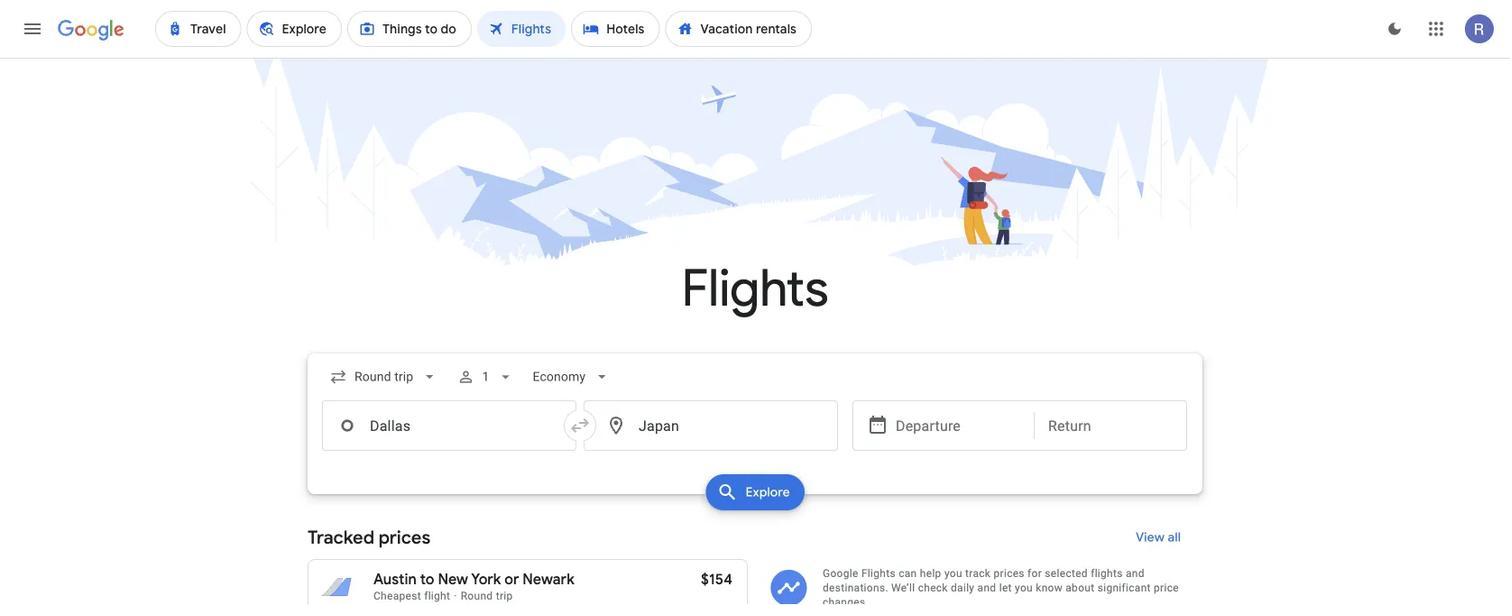 Task type: vqa. For each thing, say whether or not it's contained in the screenshot.
'Add your business' on the bottom of page
no



Task type: describe. For each thing, give the bounding box(es) containing it.
change appearance image
[[1373, 7, 1417, 51]]

154 US dollars text field
[[701, 571, 733, 589]]

explore
[[746, 485, 790, 501]]

0 horizontal spatial prices
[[379, 526, 431, 549]]

cheapest
[[374, 590, 421, 603]]

main menu image
[[22, 18, 43, 40]]

view
[[1136, 530, 1165, 546]]

flight
[[424, 590, 450, 603]]

changes.
[[823, 596, 869, 605]]

austin to new york or newark
[[374, 571, 575, 589]]

0 vertical spatial you
[[945, 568, 963, 580]]

new
[[438, 571, 468, 589]]

price
[[1154, 582, 1179, 595]]

Return text field
[[1049, 402, 1173, 450]]

0 vertical spatial flights
[[682, 257, 829, 321]]

check
[[918, 582, 948, 595]]

to
[[420, 571, 435, 589]]

track
[[966, 568, 991, 580]]

trip
[[496, 590, 513, 603]]

can
[[899, 568, 917, 580]]

Flight search field
[[293, 354, 1217, 516]]

flights inside the google flights can help you track prices for selected flights and destinations. we'll check daily and let you know about significant price changes.
[[862, 568, 896, 580]]

significant
[[1098, 582, 1151, 595]]

or
[[505, 571, 519, 589]]



Task type: locate. For each thing, give the bounding box(es) containing it.
daily
[[951, 582, 975, 595]]

flights
[[1091, 568, 1123, 580]]

0 horizontal spatial flights
[[682, 257, 829, 321]]

about
[[1066, 582, 1095, 595]]

$154
[[701, 571, 733, 589]]

explore button
[[706, 475, 805, 511]]

None text field
[[322, 401, 577, 451]]

1 button
[[450, 356, 522, 399]]

tracked prices
[[308, 526, 431, 549]]

0 horizontal spatial you
[[945, 568, 963, 580]]

know
[[1036, 582, 1063, 595]]

prices
[[379, 526, 431, 549], [994, 568, 1025, 580]]

help
[[920, 568, 942, 580]]

prices up let
[[994, 568, 1025, 580]]

cheapest flight
[[374, 590, 450, 603]]

None field
[[322, 361, 446, 393], [525, 361, 618, 393], [322, 361, 446, 393], [525, 361, 618, 393]]

flights
[[682, 257, 829, 321], [862, 568, 896, 580]]

google flights can help you track prices for selected flights and destinations. we'll check daily and let you know about significant price changes.
[[823, 568, 1179, 605]]

1 vertical spatial flights
[[862, 568, 896, 580]]

1 horizontal spatial and
[[1126, 568, 1145, 580]]

you down "for"
[[1015, 582, 1033, 595]]

destinations.
[[823, 582, 889, 595]]

let
[[1000, 582, 1012, 595]]

and down the track
[[978, 582, 997, 595]]

prices inside the google flights can help you track prices for selected flights and destinations. we'll check daily and let you know about significant price changes.
[[994, 568, 1025, 580]]

selected
[[1045, 568, 1088, 580]]

Departure text field
[[896, 402, 1021, 450]]

1
[[482, 370, 489, 384]]

round trip
[[461, 590, 513, 603]]

google
[[823, 568, 859, 580]]

and up the significant
[[1126, 568, 1145, 580]]

view all
[[1136, 530, 1181, 546]]

tracked prices region
[[308, 516, 1203, 605]]

newark
[[523, 571, 575, 589]]

1 horizontal spatial prices
[[994, 568, 1025, 580]]

you up daily
[[945, 568, 963, 580]]

tracked
[[308, 526, 374, 549]]

0 vertical spatial prices
[[379, 526, 431, 549]]

0 horizontal spatial and
[[978, 582, 997, 595]]

you
[[945, 568, 963, 580], [1015, 582, 1033, 595]]

1 vertical spatial you
[[1015, 582, 1033, 595]]

we'll
[[892, 582, 915, 595]]

1 vertical spatial and
[[978, 582, 997, 595]]

for
[[1028, 568, 1042, 580]]

0 vertical spatial and
[[1126, 568, 1145, 580]]

1 vertical spatial prices
[[994, 568, 1025, 580]]

austin
[[374, 571, 417, 589]]

1 horizontal spatial flights
[[862, 568, 896, 580]]

None text field
[[584, 401, 838, 451]]

and
[[1126, 568, 1145, 580], [978, 582, 997, 595]]

prices up the austin
[[379, 526, 431, 549]]

york
[[471, 571, 501, 589]]

round
[[461, 590, 493, 603]]

1 horizontal spatial you
[[1015, 582, 1033, 595]]

all
[[1168, 530, 1181, 546]]



